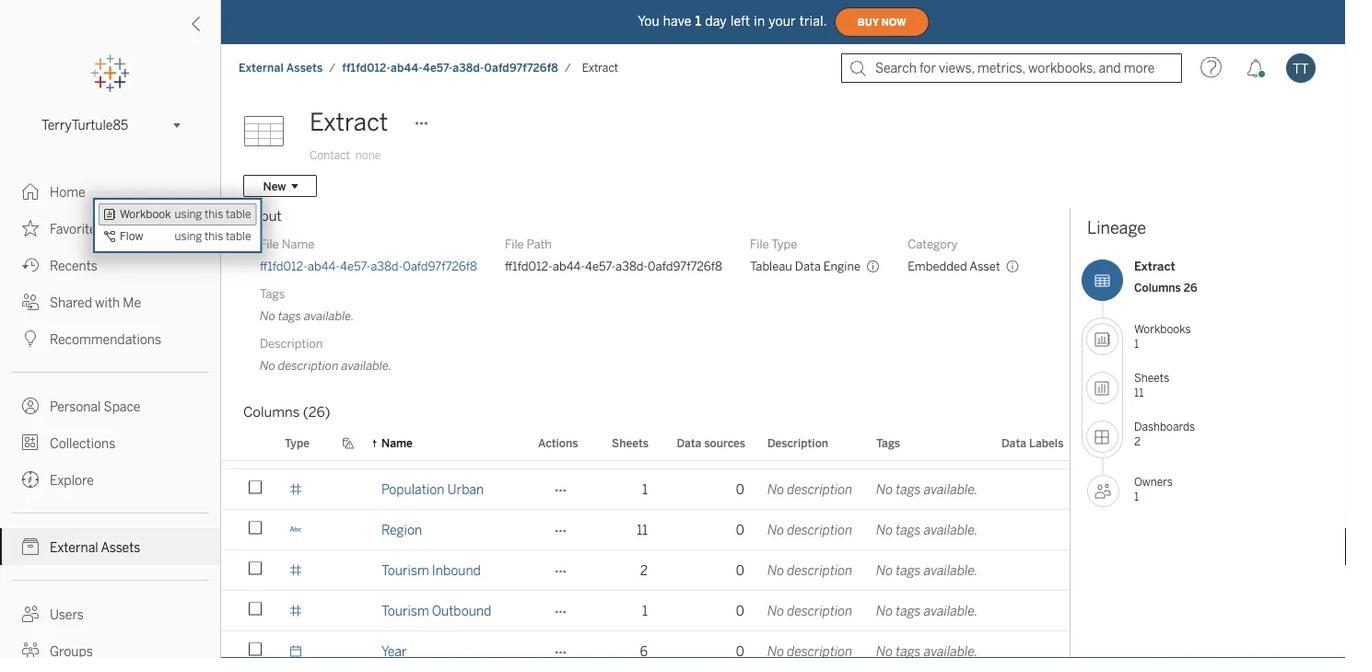 Task type: describe. For each thing, give the bounding box(es) containing it.
users
[[50, 608, 84, 623]]

personal
[[50, 399, 101, 415]]

1 horizontal spatial 4e57-
[[423, 61, 453, 75]]

actions
[[538, 437, 578, 450]]

have
[[663, 14, 692, 29]]

tags for population urban
[[896, 482, 921, 498]]

asset
[[970, 259, 1000, 274]]

owners image
[[1087, 475, 1120, 508]]

workbook using this table
[[120, 208, 251, 221]]

row containing tourism outbound
[[221, 592, 1279, 634]]

recents link
[[0, 247, 220, 284]]

2 / from the left
[[565, 61, 571, 75]]

data for data labels
[[1002, 437, 1027, 450]]

new button
[[243, 175, 317, 197]]

name inside grid
[[381, 437, 413, 450]]

2 this from the top
[[205, 230, 223, 243]]

2 inside dashboards 2
[[1134, 435, 1141, 448]]

0 for outbound
[[736, 604, 745, 619]]

left
[[731, 14, 750, 29]]

1 real image from the top
[[289, 321, 302, 334]]

no tags available. for outbound
[[876, 604, 978, 619]]

string image for 2nd row group from the bottom
[[289, 37, 302, 50]]

population urban
[[381, 482, 484, 498]]

outbound
[[432, 604, 491, 619]]

real image
[[289, 402, 302, 415]]

tags for tourism inbound
[[896, 563, 921, 579]]

in
[[754, 14, 765, 29]]

26
[[1184, 281, 1198, 294]]

file type
[[750, 237, 797, 252]]

0 for urban
[[736, 482, 745, 498]]

no tags available. for urban
[[876, 482, 978, 498]]

workbooks
[[1134, 323, 1191, 336]]

1 no tags available. from the top
[[876, 442, 978, 457]]

0 vertical spatial type
[[771, 237, 797, 252]]

description for description
[[768, 437, 828, 450]]

workbooks image
[[1086, 323, 1119, 356]]

population for population urban
[[381, 482, 445, 498]]

tableau
[[750, 259, 792, 274]]

a38d- for file name ff1fd012-ab44-4e57-a38d-0afd97f726f8
[[371, 259, 403, 274]]

3 no description from the top
[[768, 523, 853, 538]]

population total
[[381, 442, 476, 457]]

2 using from the top
[[175, 230, 202, 243]]

region link
[[381, 511, 422, 550]]

3 0 from the top
[[736, 523, 745, 538]]

available. inside tags no tags available.
[[304, 309, 354, 323]]

favorites
[[50, 222, 103, 237]]

integer image inside row
[[289, 443, 302, 456]]

recents
[[50, 258, 97, 274]]

1 horizontal spatial data
[[795, 259, 821, 274]]

extract columns 26
[[1134, 259, 1198, 294]]

none
[[356, 149, 381, 162]]

row inside row group
[[221, 429, 1175, 470]]

recommendations link
[[0, 321, 220, 358]]

4e57- for file name ff1fd012-ab44-4e57-a38d-0afd97f726f8
[[340, 259, 371, 274]]

extract element
[[577, 61, 624, 75]]

explore link
[[0, 462, 220, 499]]

1 vertical spatial ff1fd012-ab44-4e57-a38d-0afd97f726f8 link
[[260, 258, 477, 275]]

urban
[[447, 482, 484, 498]]

embedded asset
[[908, 259, 1000, 274]]

tags for tourism outbound
[[896, 604, 921, 619]]

you have 1 day left in your trial.
[[638, 14, 827, 29]]

1 row group from the top
[[221, 0, 1175, 429]]

string image for row containing region
[[289, 524, 302, 537]]

1 horizontal spatial 0afd97f726f8
[[484, 61, 558, 75]]

collections
[[50, 436, 115, 452]]

external assets
[[50, 540, 140, 556]]

engine
[[824, 259, 861, 274]]

using this table
[[175, 230, 251, 243]]

0 vertical spatial ff1fd012-ab44-4e57-a38d-0afd97f726f8 link
[[341, 60, 559, 76]]

1 vertical spatial type
[[285, 437, 310, 450]]

11 inside row
[[637, 523, 648, 538]]

terryturtule85
[[41, 118, 128, 133]]

this table or file is embedded in the published asset on the server, and you can't create a new workbook from it. files embedded in workbooks aren't shared with other tableau site users. image
[[1006, 260, 1020, 274]]

extract inside "extract columns 26"
[[1134, 259, 1176, 274]]

1 horizontal spatial ab44-
[[391, 61, 423, 75]]

users link
[[0, 596, 220, 633]]

1 this from the top
[[205, 208, 223, 221]]

tourism for tourism outbound
[[381, 604, 429, 619]]

row group containing population total
[[221, 429, 1279, 659]]

1 0 from the top
[[736, 442, 745, 457]]

row containing tourism inbound
[[221, 551, 1279, 593]]

description inside the description no description available.
[[278, 358, 339, 373]]

tags for tags
[[876, 437, 900, 450]]

columns (26)
[[243, 405, 330, 421]]

3 real image from the top
[[289, 483, 302, 496]]

1 inside workbooks 1 sheets 11
[[1134, 337, 1139, 351]]

1 row from the top
[[221, 0, 1175, 24]]

file for file path
[[505, 237, 524, 252]]

file name ff1fd012-ab44-4e57-a38d-0afd97f726f8
[[260, 237, 477, 274]]

2 table from the top
[[226, 230, 251, 243]]

no description for inbound
[[768, 563, 853, 579]]

tourism inbound link
[[381, 551, 481, 591]]

sources
[[704, 437, 745, 450]]

tableau data engine
[[750, 259, 861, 274]]

description for population urban
[[787, 482, 853, 498]]

your
[[769, 14, 796, 29]]

0 horizontal spatial columns
[[243, 405, 300, 421]]

population urban link
[[381, 470, 484, 510]]

1 / from the left
[[329, 61, 336, 75]]

explore
[[50, 473, 94, 488]]

terryturtule85 button
[[34, 114, 186, 136]]

buy
[[858, 16, 879, 28]]

data sources
[[677, 437, 745, 450]]

data labels
[[1002, 437, 1064, 450]]

shared with me link
[[0, 284, 220, 321]]

tags no tags available.
[[260, 287, 354, 323]]

region
[[381, 523, 422, 538]]

tourism for tourism inbound
[[381, 563, 429, 579]]

(26)
[[303, 405, 330, 421]]

external assets / ff1fd012-ab44-4e57-a38d-0afd97f726f8 /
[[239, 61, 571, 75]]

name inside file name ff1fd012-ab44-4e57-a38d-0afd97f726f8
[[282, 237, 315, 252]]

tags for tags no tags available.
[[260, 287, 285, 301]]

ab44- for file name ff1fd012-ab44-4e57-a38d-0afd97f726f8
[[308, 259, 340, 274]]

collections link
[[0, 425, 220, 462]]

0 for inbound
[[736, 563, 745, 579]]

2 integer image from the top
[[289, 605, 302, 618]]

1 horizontal spatial external assets link
[[238, 60, 324, 76]]

home
[[50, 185, 85, 200]]

shared with me
[[50, 295, 141, 311]]

space
[[104, 399, 140, 415]]

ff1fd012- for file name
[[260, 259, 308, 274]]

labels
[[1029, 437, 1064, 450]]

you
[[638, 14, 660, 29]]

menu containing workbook
[[93, 198, 262, 253]]

description for description no description available.
[[260, 336, 323, 351]]

1 no description from the top
[[768, 442, 853, 457]]

shared
[[50, 295, 92, 311]]

tourism inbound
[[381, 563, 481, 579]]

about
[[243, 208, 282, 225]]

1 inside owners 1
[[1134, 490, 1139, 504]]

no tags available. for inbound
[[876, 563, 978, 579]]

external for external assets
[[50, 540, 98, 556]]

using inside menu item
[[175, 208, 202, 221]]



Task type: locate. For each thing, give the bounding box(es) containing it.
3 file from the left
[[750, 237, 769, 252]]

tags
[[278, 309, 301, 323], [896, 442, 921, 457], [896, 482, 921, 498], [896, 523, 921, 538], [896, 563, 921, 579], [896, 604, 921, 619]]

0 vertical spatial external
[[239, 61, 284, 75]]

no
[[260, 309, 275, 323], [260, 358, 275, 373], [768, 442, 784, 457], [876, 442, 893, 457], [768, 482, 784, 498], [876, 482, 893, 498], [768, 523, 784, 538], [876, 523, 893, 538], [768, 563, 784, 579], [876, 563, 893, 579], [768, 604, 784, 619], [876, 604, 893, 619]]

integer image down columns (26)
[[289, 443, 302, 456]]

no tags available.
[[876, 442, 978, 457], [876, 482, 978, 498], [876, 523, 978, 538], [876, 563, 978, 579], [876, 604, 978, 619]]

description for region
[[787, 523, 853, 538]]

0 vertical spatial integer image
[[289, 200, 302, 212]]

this file type can contain multiple tables. image
[[866, 260, 880, 274]]

1 population from the top
[[381, 442, 445, 457]]

1 vertical spatial name
[[381, 437, 413, 450]]

using
[[175, 208, 202, 221], [175, 230, 202, 243]]

ab44- for file path ff1fd012-ab44-4e57-a38d-0afd97f726f8
[[553, 259, 585, 274]]

4 row from the top
[[221, 511, 1279, 553]]

assets inside main navigation. press the up and down arrow keys to access links. element
[[101, 540, 140, 556]]

ff1fd012- inside file path ff1fd012-ab44-4e57-a38d-0afd97f726f8
[[505, 259, 553, 274]]

description no description available.
[[260, 336, 392, 373]]

date image
[[289, 646, 302, 658]]

data left the labels
[[1002, 437, 1027, 450]]

description right the sources
[[768, 437, 828, 450]]

11 right sheets icon
[[1134, 386, 1144, 399]]

2 0 from the top
[[736, 482, 745, 498]]

0 vertical spatial string image
[[289, 37, 302, 50]]

a38d-
[[453, 61, 484, 75], [371, 259, 403, 274], [616, 259, 648, 274]]

description for tourism outbound
[[787, 604, 853, 619]]

0 horizontal spatial extract
[[310, 108, 388, 137]]

integer image down new popup button at the top
[[289, 200, 302, 212]]

row group
[[221, 0, 1175, 429], [221, 429, 1279, 659]]

available. inside the description no description available.
[[341, 358, 392, 373]]

1 horizontal spatial a38d-
[[453, 61, 484, 75]]

0afd97f726f8
[[484, 61, 558, 75], [403, 259, 477, 274], [648, 259, 722, 274]]

table image
[[243, 104, 299, 159]]

total
[[447, 442, 476, 457]]

lineage
[[1087, 218, 1146, 238]]

file path ff1fd012-ab44-4e57-a38d-0afd97f726f8
[[505, 237, 722, 274]]

0 vertical spatial tags
[[260, 287, 285, 301]]

main navigation. press the up and down arrow keys to access links. element
[[0, 173, 220, 659]]

0 vertical spatial population
[[381, 442, 445, 457]]

tags inside tags no tags available.
[[278, 309, 301, 323]]

real image up the date icon
[[289, 564, 302, 577]]

1 vertical spatial assets
[[101, 540, 140, 556]]

1 tourism from the top
[[381, 563, 429, 579]]

1 horizontal spatial description
[[768, 437, 828, 450]]

1 vertical spatial columns
[[243, 405, 300, 421]]

1 horizontal spatial type
[[771, 237, 797, 252]]

integer image up the date icon
[[289, 605, 302, 618]]

4 real image from the top
[[289, 564, 302, 577]]

category
[[908, 237, 958, 252]]

0 vertical spatial sheets
[[1134, 372, 1170, 385]]

grid
[[221, 0, 1279, 659]]

1 vertical spatial sheets
[[612, 437, 649, 450]]

0 horizontal spatial name
[[282, 237, 315, 252]]

no inside tags no tags available.
[[260, 309, 275, 323]]

path
[[527, 237, 552, 252]]

2 horizontal spatial a38d-
[[616, 259, 648, 274]]

11
[[1134, 386, 1144, 399], [637, 523, 648, 538]]

personal space
[[50, 399, 140, 415]]

data for data sources
[[677, 437, 702, 450]]

2 vertical spatial extract
[[1134, 259, 1176, 274]]

1 using from the top
[[175, 208, 202, 221]]

0 vertical spatial assets
[[286, 61, 323, 75]]

2 horizontal spatial data
[[1002, 437, 1027, 450]]

contact
[[310, 149, 350, 162]]

contact none
[[310, 149, 381, 162]]

string image
[[289, 37, 302, 50], [289, 524, 302, 537]]

buy now button
[[835, 7, 930, 37]]

population up population urban link
[[381, 442, 445, 457]]

2 horizontal spatial extract
[[1134, 259, 1176, 274]]

description for tourism inbound
[[787, 563, 853, 579]]

Search for views, metrics, workbooks, and more text field
[[841, 53, 1182, 83]]

buy now
[[858, 16, 906, 28]]

ff1fd012- up tags no tags available.
[[260, 259, 308, 274]]

workbook
[[120, 208, 171, 221]]

owners 1
[[1134, 476, 1173, 504]]

1 vertical spatial 11
[[637, 523, 648, 538]]

1 vertical spatial table
[[226, 230, 251, 243]]

dashboards image
[[1086, 421, 1119, 453]]

11 inside workbooks 1 sheets 11
[[1134, 386, 1144, 399]]

tourism down the tourism inbound
[[381, 604, 429, 619]]

1 horizontal spatial columns
[[1134, 281, 1181, 294]]

3
[[640, 442, 648, 457]]

tourism down region
[[381, 563, 429, 579]]

population total link
[[381, 429, 476, 469]]

recommendations
[[50, 332, 161, 347]]

description down tags no tags available.
[[260, 336, 323, 351]]

7 row from the top
[[221, 632, 1279, 659]]

1 horizontal spatial /
[[565, 61, 571, 75]]

0 vertical spatial columns
[[1134, 281, 1181, 294]]

0 vertical spatial external assets link
[[238, 60, 324, 76]]

external inside main navigation. press the up and down arrow keys to access links. element
[[50, 540, 98, 556]]

extract
[[582, 61, 618, 75], [310, 108, 388, 137], [1134, 259, 1176, 274]]

name down about
[[282, 237, 315, 252]]

table
[[226, 208, 251, 221], [226, 230, 251, 243]]

tourism outbound
[[381, 604, 491, 619]]

file inside file name ff1fd012-ab44-4e57-a38d-0afd97f726f8
[[260, 237, 279, 252]]

population
[[381, 442, 445, 457], [381, 482, 445, 498]]

this
[[205, 208, 223, 221], [205, 230, 223, 243]]

1 string image from the top
[[289, 37, 302, 50]]

0 horizontal spatial type
[[285, 437, 310, 450]]

new
[[263, 179, 286, 193]]

1 vertical spatial using
[[175, 230, 202, 243]]

0afd97f726f8 inside file name ff1fd012-ab44-4e57-a38d-0afd97f726f8
[[403, 259, 477, 274]]

assets
[[286, 61, 323, 75], [101, 540, 140, 556]]

0 horizontal spatial description
[[260, 336, 323, 351]]

0 horizontal spatial data
[[677, 437, 702, 450]]

1 horizontal spatial 11
[[1134, 386, 1144, 399]]

4 0 from the top
[[736, 563, 745, 579]]

file down about
[[260, 237, 279, 252]]

assets up table image
[[286, 61, 323, 75]]

1 horizontal spatial extract
[[582, 61, 618, 75]]

sheets image
[[1086, 372, 1119, 405]]

5 no description from the top
[[768, 604, 853, 619]]

trial.
[[800, 14, 827, 29]]

5 row from the top
[[221, 551, 1279, 593]]

type up tableau on the top right
[[771, 237, 797, 252]]

columns image
[[1082, 260, 1123, 301]]

external assets link up users link
[[0, 529, 220, 566]]

tourism
[[381, 563, 429, 579], [381, 604, 429, 619]]

menu item containing workbook
[[99, 204, 257, 226]]

workbooks 1 sheets 11
[[1134, 323, 1191, 399]]

1 integer image from the top
[[289, 240, 302, 253]]

external assets link up table image
[[238, 60, 324, 76]]

0 horizontal spatial external
[[50, 540, 98, 556]]

2 inside row group
[[640, 563, 648, 579]]

row
[[221, 0, 1175, 24], [221, 429, 1175, 470], [221, 470, 1279, 512], [221, 511, 1279, 553], [221, 551, 1279, 593], [221, 592, 1279, 634], [221, 632, 1279, 659]]

1 vertical spatial string image
[[289, 524, 302, 537]]

0 vertical spatial tourism
[[381, 563, 429, 579]]

1 horizontal spatial external
[[239, 61, 284, 75]]

table inside menu item
[[226, 208, 251, 221]]

menu item
[[99, 204, 257, 226]]

6 row from the top
[[221, 592, 1279, 634]]

row containing region
[[221, 511, 1279, 553]]

0 vertical spatial this
[[205, 208, 223, 221]]

using down workbook using this table
[[175, 230, 202, 243]]

1 vertical spatial external assets link
[[0, 529, 220, 566]]

0afd97f726f8 inside file path ff1fd012-ab44-4e57-a38d-0afd97f726f8
[[648, 259, 722, 274]]

0afd97f726f8 for file path ff1fd012-ab44-4e57-a38d-0afd97f726f8
[[648, 259, 722, 274]]

navigation panel element
[[0, 55, 220, 659]]

0 horizontal spatial tags
[[260, 287, 285, 301]]

0 vertical spatial extract
[[582, 61, 618, 75]]

4e57- inside file name ff1fd012-ab44-4e57-a38d-0afd97f726f8
[[340, 259, 371, 274]]

2
[[1134, 435, 1141, 448], [640, 563, 648, 579]]

1 vertical spatial tags
[[876, 437, 900, 450]]

0 horizontal spatial ab44-
[[308, 259, 340, 274]]

11 down 3
[[637, 523, 648, 538]]

dashboards 2
[[1134, 421, 1195, 448]]

ff1fd012- up the none on the left of page
[[342, 61, 391, 75]]

ab44-
[[391, 61, 423, 75], [308, 259, 340, 274], [553, 259, 585, 274]]

5 0 from the top
[[736, 604, 745, 619]]

2 row from the top
[[221, 429, 1175, 470]]

type down columns (26)
[[285, 437, 310, 450]]

0 vertical spatial using
[[175, 208, 202, 221]]

3 row from the top
[[221, 470, 1279, 512]]

flow
[[120, 230, 143, 243]]

sheets down workbooks
[[1134, 372, 1170, 385]]

4 no tags available. from the top
[[876, 563, 978, 579]]

1 vertical spatial description
[[768, 437, 828, 450]]

1 horizontal spatial 2
[[1134, 435, 1141, 448]]

2 horizontal spatial file
[[750, 237, 769, 252]]

owners
[[1134, 476, 1173, 489]]

3 no tags available. from the top
[[876, 523, 978, 538]]

population for population total
[[381, 442, 445, 457]]

0 horizontal spatial 2
[[640, 563, 648, 579]]

embedded
[[908, 259, 967, 274]]

data left the sources
[[677, 437, 702, 450]]

1 vertical spatial tourism
[[381, 604, 429, 619]]

0 horizontal spatial /
[[329, 61, 336, 75]]

2 no description from the top
[[768, 482, 853, 498]]

home link
[[0, 173, 220, 210]]

0 vertical spatial 2
[[1134, 435, 1141, 448]]

integer image up tags no tags available.
[[289, 240, 302, 253]]

columns
[[1134, 281, 1181, 294], [243, 405, 300, 421]]

2 tourism from the top
[[381, 604, 429, 619]]

0 horizontal spatial file
[[260, 237, 279, 252]]

1 horizontal spatial name
[[381, 437, 413, 450]]

2 horizontal spatial 0afd97f726f8
[[648, 259, 722, 274]]

population up region link
[[381, 482, 445, 498]]

columns left (26)
[[243, 405, 300, 421]]

/ up "contact"
[[329, 61, 336, 75]]

ab44- inside file path ff1fd012-ab44-4e57-a38d-0afd97f726f8
[[553, 259, 585, 274]]

2 horizontal spatial ff1fd012-
[[505, 259, 553, 274]]

ff1fd012- for file path
[[505, 259, 553, 274]]

4 no description from the top
[[768, 563, 853, 579]]

tags inside tags no tags available.
[[260, 287, 285, 301]]

table down about
[[226, 230, 251, 243]]

0 vertical spatial integer image
[[289, 240, 302, 253]]

5 no tags available. from the top
[[876, 604, 978, 619]]

1 horizontal spatial file
[[505, 237, 524, 252]]

grid containing population total
[[221, 0, 1279, 659]]

file left path
[[505, 237, 524, 252]]

0 horizontal spatial 4e57-
[[340, 259, 371, 274]]

type
[[771, 237, 797, 252], [285, 437, 310, 450]]

external assets link
[[238, 60, 324, 76], [0, 529, 220, 566]]

real image down columns (26)
[[289, 483, 302, 496]]

menu
[[93, 198, 262, 253]]

string image inside row
[[289, 524, 302, 537]]

2 string image from the top
[[289, 524, 302, 537]]

favorites link
[[0, 210, 220, 247]]

integer image
[[289, 240, 302, 253], [289, 605, 302, 618]]

ff1fd012- inside file name ff1fd012-ab44-4e57-a38d-0afd97f726f8
[[260, 259, 308, 274]]

1 vertical spatial integer image
[[289, 443, 302, 456]]

name
[[282, 237, 315, 252], [381, 437, 413, 450]]

1 vertical spatial this
[[205, 230, 223, 243]]

ab44- inside file name ff1fd012-ab44-4e57-a38d-0afd97f726f8
[[308, 259, 340, 274]]

assets up users link
[[101, 540, 140, 556]]

0 horizontal spatial assets
[[101, 540, 140, 556]]

now
[[882, 16, 906, 28]]

4e57- for file path ff1fd012-ab44-4e57-a38d-0afd97f726f8
[[585, 259, 616, 274]]

no description for urban
[[768, 482, 853, 498]]

sheets
[[1134, 372, 1170, 385], [612, 437, 649, 450]]

ff1fd012-ab44-4e57-a38d-0afd97f726f8 link
[[341, 60, 559, 76], [260, 258, 477, 275]]

tags
[[260, 287, 285, 301], [876, 437, 900, 450]]

external down explore
[[50, 540, 98, 556]]

4e57- inside file path ff1fd012-ab44-4e57-a38d-0afd97f726f8
[[585, 259, 616, 274]]

0 horizontal spatial external assets link
[[0, 529, 220, 566]]

1 table from the top
[[226, 208, 251, 221]]

2 horizontal spatial 4e57-
[[585, 259, 616, 274]]

tourism outbound link
[[381, 592, 491, 631]]

1 vertical spatial integer image
[[289, 605, 302, 618]]

file inside file path ff1fd012-ab44-4e57-a38d-0afd97f726f8
[[505, 237, 524, 252]]

real image up the description no description available.
[[289, 321, 302, 334]]

2 row group from the top
[[221, 429, 1279, 659]]

0afd97f726f8 for file name ff1fd012-ab44-4e57-a38d-0afd97f726f8
[[403, 259, 477, 274]]

integer image
[[289, 200, 302, 212], [289, 443, 302, 456]]

sheets inside workbooks 1 sheets 11
[[1134, 372, 1170, 385]]

2 no tags available. from the top
[[876, 482, 978, 498]]

0 horizontal spatial 0afd97f726f8
[[403, 259, 477, 274]]

0 horizontal spatial 11
[[637, 523, 648, 538]]

assets for external assets
[[101, 540, 140, 556]]

file for file name
[[260, 237, 279, 252]]

row containing population total
[[221, 429, 1175, 470]]

dashboards
[[1134, 421, 1195, 434]]

1 integer image from the top
[[289, 200, 302, 212]]

2 population from the top
[[381, 482, 445, 498]]

2 file from the left
[[505, 237, 524, 252]]

table up using this table
[[226, 208, 251, 221]]

a38d- inside file name ff1fd012-ab44-4e57-a38d-0afd97f726f8
[[371, 259, 403, 274]]

0 vertical spatial table
[[226, 208, 251, 221]]

a38d- inside file path ff1fd012-ab44-4e57-a38d-0afd97f726f8
[[616, 259, 648, 274]]

1 vertical spatial extract
[[310, 108, 388, 137]]

/
[[329, 61, 336, 75], [565, 61, 571, 75]]

0
[[736, 442, 745, 457], [736, 482, 745, 498], [736, 523, 745, 538], [736, 563, 745, 579], [736, 604, 745, 619]]

no inside the description no description available.
[[260, 358, 275, 373]]

name up population urban link
[[381, 437, 413, 450]]

sheets right actions
[[612, 437, 649, 450]]

no description for outbound
[[768, 604, 853, 619]]

ff1fd012-
[[342, 61, 391, 75], [260, 259, 308, 274], [505, 259, 553, 274]]

with
[[95, 295, 120, 311]]

1 vertical spatial 2
[[640, 563, 648, 579]]

using up using this table
[[175, 208, 202, 221]]

assets for external assets / ff1fd012-ab44-4e57-a38d-0afd97f726f8 /
[[286, 61, 323, 75]]

0 vertical spatial description
[[260, 336, 323, 351]]

row containing population urban
[[221, 470, 1279, 512]]

2 horizontal spatial ab44-
[[553, 259, 585, 274]]

0 vertical spatial name
[[282, 237, 315, 252]]

a38d- for file path ff1fd012-ab44-4e57-a38d-0afd97f726f8
[[616, 259, 648, 274]]

external up table image
[[239, 61, 284, 75]]

2 integer image from the top
[[289, 443, 302, 456]]

1 horizontal spatial tags
[[876, 437, 900, 450]]

columns left 26
[[1134, 281, 1181, 294]]

data left 'engine'
[[795, 259, 821, 274]]

tags inside grid
[[876, 437, 900, 450]]

me
[[123, 295, 141, 311]]

/ left extract element
[[565, 61, 571, 75]]

inbound
[[432, 563, 481, 579]]

0 horizontal spatial sheets
[[612, 437, 649, 450]]

real image up real image
[[289, 362, 302, 375]]

real image
[[289, 321, 302, 334], [289, 362, 302, 375], [289, 483, 302, 496], [289, 564, 302, 577]]

file up tableau on the top right
[[750, 237, 769, 252]]

1
[[695, 14, 701, 29], [1134, 337, 1139, 351], [642, 482, 648, 498], [1134, 490, 1139, 504], [642, 604, 648, 619]]

0 vertical spatial 11
[[1134, 386, 1144, 399]]

1 vertical spatial external
[[50, 540, 98, 556]]

1 horizontal spatial ff1fd012-
[[342, 61, 391, 75]]

description inside the description no description available.
[[260, 336, 323, 351]]

personal space link
[[0, 388, 220, 425]]

0 horizontal spatial ff1fd012-
[[260, 259, 308, 274]]

0 horizontal spatial a38d-
[[371, 259, 403, 274]]

columns inside "extract columns 26"
[[1134, 281, 1181, 294]]

1 horizontal spatial assets
[[286, 61, 323, 75]]

1 horizontal spatial sheets
[[1134, 372, 1170, 385]]

this up using this table
[[205, 208, 223, 221]]

1 file from the left
[[260, 237, 279, 252]]

ff1fd012- down path
[[505, 259, 553, 274]]

2 real image from the top
[[289, 362, 302, 375]]

day
[[705, 14, 727, 29]]

external for external assets / ff1fd012-ab44-4e57-a38d-0afd97f726f8 /
[[239, 61, 284, 75]]

this down workbook using this table
[[205, 230, 223, 243]]

1 vertical spatial population
[[381, 482, 445, 498]]

tags for region
[[896, 523, 921, 538]]



Task type: vqa. For each thing, say whether or not it's contained in the screenshot.


